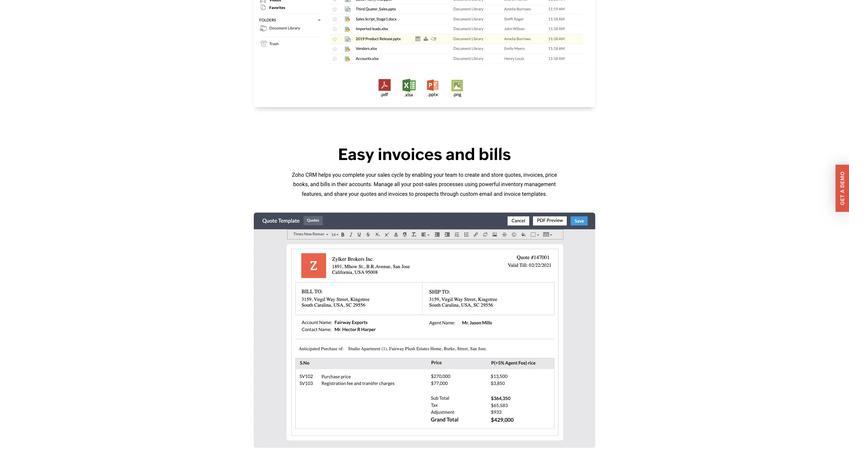 Task type: vqa. For each thing, say whether or not it's contained in the screenshot.
and
yes



Task type: locate. For each thing, give the bounding box(es) containing it.
quotes
[[360, 191, 377, 197]]

real estate centralized document management - zoho crm image
[[254, 0, 596, 107]]

quotes,
[[505, 172, 522, 178]]

sales
[[378, 172, 390, 178], [425, 181, 438, 188]]

bills
[[479, 145, 511, 164], [321, 181, 330, 188]]

team
[[445, 172, 458, 178]]

1 vertical spatial sales
[[425, 181, 438, 188]]

1 horizontal spatial sales
[[425, 181, 438, 188]]

and up 'powerful'
[[481, 172, 490, 178]]

sales up manage
[[378, 172, 390, 178]]

1 vertical spatial to
[[409, 191, 414, 197]]

powerful
[[479, 181, 500, 188]]

1 vertical spatial invoices
[[388, 191, 408, 197]]

sales up prospects
[[425, 181, 438, 188]]

features,
[[302, 191, 323, 197]]

invoices
[[378, 145, 442, 164], [388, 191, 408, 197]]

crm
[[306, 172, 317, 178]]

using
[[465, 181, 478, 188]]

create
[[465, 172, 480, 178]]

your
[[366, 172, 376, 178], [434, 172, 444, 178], [401, 181, 412, 188], [349, 191, 359, 197]]

helps
[[319, 172, 331, 178]]

demo
[[840, 171, 846, 188]]

bills up 'store'
[[479, 145, 511, 164]]

get
[[840, 195, 846, 205]]

and down in
[[324, 191, 333, 197]]

invoices up "by"
[[378, 145, 442, 164]]

0 horizontal spatial bills
[[321, 181, 330, 188]]

share
[[334, 191, 347, 197]]

0 horizontal spatial sales
[[378, 172, 390, 178]]

invoice
[[504, 191, 521, 197]]

zoho crm helps you complete your sales cycle by enabling your team to create and store quotes, invoices, price books, and bills in their accounts. manage all your post-sales processes using powerful inventory management features, and share your quotes and invoices to prospects through custom email and invoice templates.
[[292, 172, 557, 197]]

to
[[459, 172, 464, 178], [409, 191, 414, 197]]

store
[[491, 172, 504, 178]]

1 horizontal spatial bills
[[479, 145, 511, 164]]

bills inside zoho crm helps you complete your sales cycle by enabling your team to create and store quotes, invoices, price books, and bills in their accounts. manage all your post-sales processes using powerful inventory management features, and share your quotes and invoices to prospects through custom email and invoice templates.
[[321, 181, 330, 188]]

bills left in
[[321, 181, 330, 188]]

0 vertical spatial to
[[459, 172, 464, 178]]

0 vertical spatial sales
[[378, 172, 390, 178]]

in
[[332, 181, 336, 188]]

1 horizontal spatial to
[[459, 172, 464, 178]]

to right team
[[459, 172, 464, 178]]

invoices down all
[[388, 191, 408, 197]]

templates.
[[522, 191, 548, 197]]

and up features,
[[310, 181, 319, 188]]

a
[[840, 189, 846, 193]]

0 vertical spatial invoices
[[378, 145, 442, 164]]

easy
[[338, 145, 374, 164]]

and
[[446, 145, 476, 164], [481, 172, 490, 178], [310, 181, 319, 188], [324, 191, 333, 197], [378, 191, 387, 197], [494, 191, 503, 197]]

you
[[333, 172, 341, 178]]

price
[[546, 172, 557, 178]]

their
[[337, 181, 348, 188]]

accounts.
[[349, 181, 373, 188]]

to down post- at the top of the page
[[409, 191, 414, 197]]

through
[[441, 191, 459, 197]]

1 vertical spatial bills
[[321, 181, 330, 188]]

all
[[395, 181, 400, 188]]



Task type: describe. For each thing, give the bounding box(es) containing it.
your up accounts.
[[366, 172, 376, 178]]

processes
[[439, 181, 464, 188]]

custom
[[460, 191, 478, 197]]

cycle
[[392, 172, 404, 178]]

books,
[[293, 181, 309, 188]]

your left team
[[434, 172, 444, 178]]

get a demo link
[[836, 165, 850, 212]]

enabling
[[412, 172, 432, 178]]

post-
[[413, 181, 425, 188]]

your right all
[[401, 181, 412, 188]]

get a demo
[[840, 171, 846, 205]]

inventory
[[502, 181, 523, 188]]

your down accounts.
[[349, 191, 359, 197]]

by
[[405, 172, 411, 178]]

and right email
[[494, 191, 503, 197]]

prospects
[[415, 191, 439, 197]]

create invoice templates - zoho crm image
[[254, 213, 596, 448]]

and up team
[[446, 145, 476, 164]]

zoho
[[292, 172, 304, 178]]

0 horizontal spatial to
[[409, 191, 414, 197]]

and down manage
[[378, 191, 387, 197]]

easy invoices and bills
[[338, 145, 511, 164]]

email
[[480, 191, 493, 197]]

0 vertical spatial bills
[[479, 145, 511, 164]]

manage
[[374, 181, 393, 188]]

invoices inside zoho crm helps you complete your sales cycle by enabling your team to create and store quotes, invoices, price books, and bills in their accounts. manage all your post-sales processes using powerful inventory management features, and share your quotes and invoices to prospects through custom email and invoice templates.
[[388, 191, 408, 197]]

invoices,
[[524, 172, 544, 178]]

management
[[525, 181, 556, 188]]

complete
[[343, 172, 365, 178]]



